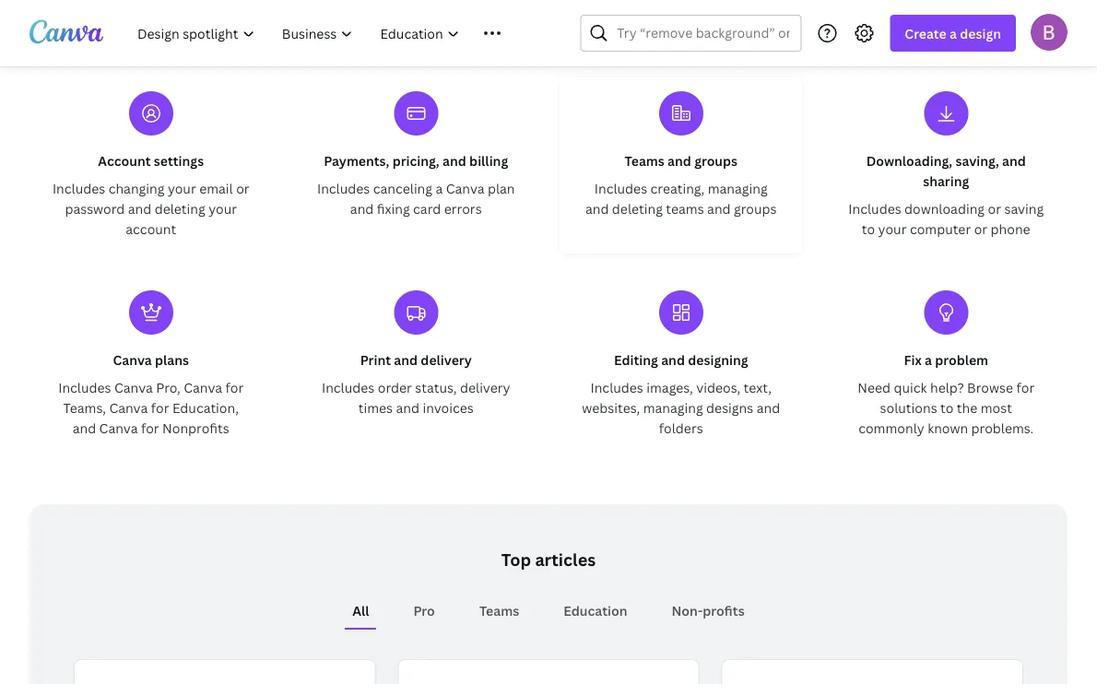 Task type: vqa. For each thing, say whether or not it's contained in the screenshot.
second deleting from right
yes



Task type: describe. For each thing, give the bounding box(es) containing it.
canva up education,
[[184, 379, 222, 396]]

canva plans
[[113, 351, 189, 369]]

and up images,
[[662, 351, 685, 369]]

text,
[[744, 379, 772, 396]]

downloading, saving, and sharing
[[867, 152, 1027, 190]]

problems.
[[972, 419, 1035, 437]]

account
[[98, 152, 151, 169]]

deleting inside includes creating, managing and deleting teams and groups
[[612, 200, 663, 217]]

non-profits button
[[665, 593, 753, 628]]

creating,
[[651, 179, 705, 197]]

create
[[905, 24, 947, 42]]

and left teams
[[586, 200, 609, 217]]

includes canva pro, canva for teams, canva for education, and canva for nonprofits
[[58, 379, 244, 437]]

canva left plans
[[113, 351, 152, 369]]

teams and groups
[[625, 152, 738, 169]]

password
[[65, 200, 125, 217]]

print and delivery
[[360, 351, 472, 369]]

editing
[[614, 351, 659, 369]]

create a design button
[[891, 15, 1017, 52]]

payments, pricing, and billing
[[324, 152, 509, 169]]

0 vertical spatial groups
[[695, 152, 738, 169]]

plans
[[155, 351, 189, 369]]

managing inside includes creating, managing and deleting teams and groups
[[708, 179, 768, 197]]

the
[[957, 399, 978, 417]]

fixing
[[377, 200, 410, 217]]

includes downloading or saving to your computer or phone
[[849, 200, 1045, 238]]

designing
[[689, 351, 749, 369]]

1 vertical spatial or
[[989, 200, 1002, 217]]

and inside includes changing your email or password and deleting your account
[[128, 200, 152, 217]]

2 vertical spatial or
[[975, 220, 988, 238]]

nonprofits
[[162, 419, 230, 437]]

solutions
[[881, 399, 938, 417]]

canva right teams, at bottom left
[[109, 399, 148, 417]]

pricing,
[[393, 152, 440, 169]]

design
[[961, 24, 1002, 42]]

education button
[[557, 593, 635, 628]]

errors
[[444, 200, 482, 217]]

includes changing your email or password and deleting your account
[[52, 179, 250, 238]]

education,
[[172, 399, 239, 417]]

teams for teams
[[480, 602, 520, 620]]

plan
[[488, 179, 515, 197]]

fix
[[905, 351, 922, 369]]

and inside includes canva pro, canva for teams, canva for education, and canva for nonprofits
[[73, 419, 96, 437]]

and inside includes order status, delivery times and invoices
[[396, 399, 420, 417]]

articles
[[535, 548, 596, 571]]

websites,
[[582, 399, 641, 417]]

account
[[126, 220, 176, 238]]

payments,
[[324, 152, 390, 169]]

includes for payments, pricing, and billing
[[317, 179, 370, 197]]

0 horizontal spatial your
[[168, 179, 196, 197]]

commonly
[[859, 419, 925, 437]]

profits
[[703, 602, 745, 620]]

0 vertical spatial delivery
[[421, 351, 472, 369]]

and inside includes canceling a canva plan and fixing card errors
[[350, 200, 374, 217]]

canva down canva plans
[[114, 379, 153, 396]]

and inside includes images, videos, text, websites, managing designs and folders
[[757, 399, 781, 417]]

Try "remove background" or "brand kit" search field
[[618, 16, 790, 51]]

groups inside includes creating, managing and deleting teams and groups
[[734, 200, 777, 217]]

editing and designing
[[614, 351, 749, 369]]

canceling
[[373, 179, 433, 197]]

designs
[[707, 399, 754, 417]]

computer
[[911, 220, 972, 238]]

includes creating, managing and deleting teams and groups
[[586, 179, 777, 217]]

need quick help? browse for solutions to the most commonly known problems.
[[858, 379, 1035, 437]]

email
[[199, 179, 233, 197]]

education
[[564, 602, 628, 620]]

settings
[[154, 152, 204, 169]]

pro
[[414, 602, 435, 620]]

problem
[[936, 351, 989, 369]]

changing
[[109, 179, 165, 197]]

your inside includes downloading or saving to your computer or phone
[[879, 220, 907, 238]]

for inside need quick help? browse for solutions to the most commonly known problems.
[[1017, 379, 1035, 396]]

images,
[[647, 379, 694, 396]]

phone
[[991, 220, 1031, 238]]

includes for account settings
[[52, 179, 105, 197]]

saving,
[[956, 152, 1000, 169]]

card
[[413, 200, 441, 217]]

teams,
[[63, 399, 106, 417]]

fix a problem
[[905, 351, 989, 369]]



Task type: locate. For each thing, give the bounding box(es) containing it.
managing right "creating,"
[[708, 179, 768, 197]]

account settings
[[98, 152, 204, 169]]

and
[[443, 152, 467, 169], [668, 152, 692, 169], [1003, 152, 1027, 169], [128, 200, 152, 217], [350, 200, 374, 217], [586, 200, 609, 217], [708, 200, 731, 217], [394, 351, 418, 369], [662, 351, 685, 369], [396, 399, 420, 417], [757, 399, 781, 417], [73, 419, 96, 437]]

includes inside includes images, videos, text, websites, managing designs and folders
[[591, 379, 644, 396]]

and inside downloading, saving, and sharing
[[1003, 152, 1027, 169]]

includes for teams and groups
[[595, 179, 648, 197]]

non-profits
[[672, 602, 745, 620]]

2 vertical spatial a
[[925, 351, 933, 369]]

managing down images,
[[644, 399, 704, 417]]

your down email
[[209, 200, 237, 217]]

most
[[981, 399, 1013, 417]]

canva inside includes canceling a canva plan and fixing card errors
[[446, 179, 485, 197]]

and left 'fixing' at the left top
[[350, 200, 374, 217]]

0 horizontal spatial teams
[[480, 602, 520, 620]]

includes inside includes changing your email or password and deleting your account
[[52, 179, 105, 197]]

includes inside includes canceling a canva plan and fixing card errors
[[317, 179, 370, 197]]

your down settings
[[168, 179, 196, 197]]

or left phone
[[975, 220, 988, 238]]

need
[[858, 379, 891, 396]]

billing
[[470, 152, 509, 169]]

0 vertical spatial teams
[[625, 152, 665, 169]]

a
[[950, 24, 958, 42], [436, 179, 443, 197], [925, 351, 933, 369]]

print
[[360, 351, 391, 369]]

1 horizontal spatial teams
[[625, 152, 665, 169]]

canva up errors
[[446, 179, 485, 197]]

your left computer
[[879, 220, 907, 238]]

times
[[359, 399, 393, 417]]

1 vertical spatial a
[[436, 179, 443, 197]]

top articles
[[502, 548, 596, 571]]

delivery inside includes order status, delivery times and invoices
[[460, 379, 511, 396]]

1 horizontal spatial deleting
[[612, 200, 663, 217]]

non-
[[672, 602, 703, 620]]

a left design on the right top of page
[[950, 24, 958, 42]]

1 vertical spatial delivery
[[460, 379, 511, 396]]

teams up "creating,"
[[625, 152, 665, 169]]

1 horizontal spatial to
[[941, 399, 954, 417]]

includes images, videos, text, websites, managing designs and folders
[[582, 379, 781, 437]]

0 vertical spatial a
[[950, 24, 958, 42]]

0 vertical spatial to
[[863, 220, 876, 238]]

and right saving,
[[1003, 152, 1027, 169]]

your
[[168, 179, 196, 197], [209, 200, 237, 217], [879, 220, 907, 238]]

to inside includes downloading or saving to your computer or phone
[[863, 220, 876, 238]]

delivery up status,
[[421, 351, 472, 369]]

1 horizontal spatial managing
[[708, 179, 768, 197]]

delivery up invoices
[[460, 379, 511, 396]]

a inside create a design dropdown button
[[950, 24, 958, 42]]

folders
[[659, 419, 704, 437]]

canva
[[446, 179, 485, 197], [113, 351, 152, 369], [114, 379, 153, 396], [184, 379, 222, 396], [109, 399, 148, 417], [99, 419, 138, 437]]

teams down top on the left
[[480, 602, 520, 620]]

1 deleting from the left
[[155, 200, 206, 217]]

1 vertical spatial teams
[[480, 602, 520, 620]]

help?
[[931, 379, 965, 396]]

1 vertical spatial your
[[209, 200, 237, 217]]

teams for teams and groups
[[625, 152, 665, 169]]

deleting
[[155, 200, 206, 217], [612, 200, 663, 217]]

downloading
[[905, 200, 985, 217]]

known
[[928, 419, 969, 437]]

order
[[378, 379, 412, 396]]

0 vertical spatial managing
[[708, 179, 768, 197]]

invoices
[[423, 399, 474, 417]]

1 vertical spatial groups
[[734, 200, 777, 217]]

teams button
[[472, 593, 527, 628]]

2 horizontal spatial your
[[879, 220, 907, 238]]

2 deleting from the left
[[612, 200, 663, 217]]

to left computer
[[863, 220, 876, 238]]

deleting inside includes changing your email or password and deleting your account
[[155, 200, 206, 217]]

2 horizontal spatial a
[[950, 24, 958, 42]]

includes up teams, at bottom left
[[58, 379, 111, 396]]

pro button
[[406, 593, 443, 628]]

quick
[[894, 379, 928, 396]]

or inside includes changing your email or password and deleting your account
[[236, 179, 250, 197]]

videos,
[[697, 379, 741, 396]]

includes for downloading, saving, and sharing
[[849, 200, 902, 217]]

includes for editing and designing
[[591, 379, 644, 396]]

a inside includes canceling a canva plan and fixing card errors
[[436, 179, 443, 197]]

to left the
[[941, 399, 954, 417]]

and left the billing
[[443, 152, 467, 169]]

0 vertical spatial or
[[236, 179, 250, 197]]

top
[[502, 548, 532, 571]]

includes
[[52, 179, 105, 197], [317, 179, 370, 197], [595, 179, 648, 197], [849, 200, 902, 217], [58, 379, 111, 396], [322, 379, 375, 396], [591, 379, 644, 396]]

includes up "password"
[[52, 179, 105, 197]]

a right fix
[[925, 351, 933, 369]]

includes up websites,
[[591, 379, 644, 396]]

groups up "creating,"
[[695, 152, 738, 169]]

deleting up account
[[155, 200, 206, 217]]

all
[[353, 602, 369, 620]]

and down changing
[[128, 200, 152, 217]]

and up "creating,"
[[668, 152, 692, 169]]

saving
[[1005, 200, 1045, 217]]

to
[[863, 220, 876, 238], [941, 399, 954, 417]]

browse
[[968, 379, 1014, 396]]

a for create
[[950, 24, 958, 42]]

to inside need quick help? browse for solutions to the most commonly known problems.
[[941, 399, 954, 417]]

and down order at bottom
[[396, 399, 420, 417]]

for
[[226, 379, 244, 396], [1017, 379, 1035, 396], [151, 399, 169, 417], [141, 419, 159, 437]]

or
[[236, 179, 250, 197], [989, 200, 1002, 217], [975, 220, 988, 238]]

includes down downloading,
[[849, 200, 902, 217]]

includes inside includes canva pro, canva for teams, canva for education, and canva for nonprofits
[[58, 379, 111, 396]]

includes for canva plans
[[58, 379, 111, 396]]

0 horizontal spatial to
[[863, 220, 876, 238]]

canva down teams, at bottom left
[[99, 419, 138, 437]]

a up the card
[[436, 179, 443, 197]]

includes for print and delivery
[[322, 379, 375, 396]]

1 horizontal spatial your
[[209, 200, 237, 217]]

teams
[[625, 152, 665, 169], [480, 602, 520, 620]]

downloading,
[[867, 152, 953, 169]]

includes inside includes order status, delivery times and invoices
[[322, 379, 375, 396]]

includes order status, delivery times and invoices
[[322, 379, 511, 417]]

or right email
[[236, 179, 250, 197]]

teams inside button
[[480, 602, 520, 620]]

pro,
[[156, 379, 181, 396]]

bob builder image
[[1031, 14, 1068, 51]]

1 vertical spatial managing
[[644, 399, 704, 417]]

and right teams
[[708, 200, 731, 217]]

a for fix
[[925, 351, 933, 369]]

top level navigation element
[[125, 15, 536, 52], [125, 15, 536, 52]]

0 horizontal spatial deleting
[[155, 200, 206, 217]]

sharing
[[924, 172, 970, 190]]

includes left "creating,"
[[595, 179, 648, 197]]

or up phone
[[989, 200, 1002, 217]]

1 vertical spatial to
[[941, 399, 954, 417]]

and up order at bottom
[[394, 351, 418, 369]]

deleting down "creating,"
[[612, 200, 663, 217]]

includes canceling a canva plan and fixing card errors
[[317, 179, 515, 217]]

includes up times
[[322, 379, 375, 396]]

managing
[[708, 179, 768, 197], [644, 399, 704, 417]]

status,
[[415, 379, 457, 396]]

all button
[[345, 593, 377, 628]]

0 horizontal spatial managing
[[644, 399, 704, 417]]

0 vertical spatial your
[[168, 179, 196, 197]]

groups
[[695, 152, 738, 169], [734, 200, 777, 217]]

and down teams, at bottom left
[[73, 419, 96, 437]]

create a design
[[905, 24, 1002, 42]]

groups right teams
[[734, 200, 777, 217]]

includes down payments,
[[317, 179, 370, 197]]

managing inside includes images, videos, text, websites, managing designs and folders
[[644, 399, 704, 417]]

teams
[[666, 200, 705, 217]]

delivery
[[421, 351, 472, 369], [460, 379, 511, 396]]

0 horizontal spatial a
[[436, 179, 443, 197]]

and down text,
[[757, 399, 781, 417]]

2 vertical spatial your
[[879, 220, 907, 238]]

includes inside includes downloading or saving to your computer or phone
[[849, 200, 902, 217]]

includes inside includes creating, managing and deleting teams and groups
[[595, 179, 648, 197]]

1 horizontal spatial a
[[925, 351, 933, 369]]



